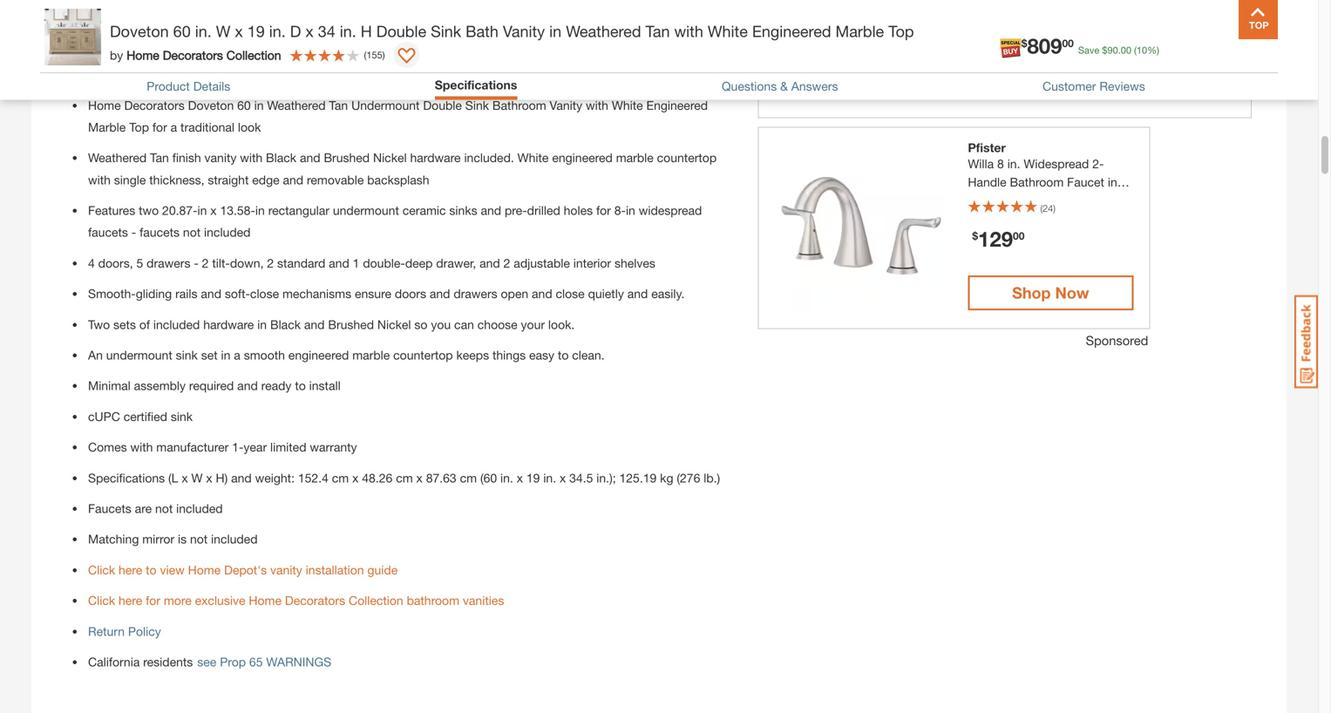 Task type: describe. For each thing, give the bounding box(es) containing it.
2 vertical spatial brushed
[[328, 317, 374, 332]]

and inside features two 20.87-in x 13.58-in rectangular undermount ceramic sinks and pre-drilled holes for 8-in widespread faucets - faucets not included
[[481, 203, 501, 218]]

and right drawer,
[[480, 256, 500, 270]]

90
[[1108, 44, 1118, 56]]

removable
[[307, 173, 364, 187]]

double inside the home decorators doveton 60 in weathered tan undermount double sink bathroom vanity with white engineered marble top for a traditional look
[[423, 98, 462, 112]]

faucets are not included
[[88, 501, 223, 516]]

1 vertical spatial policy
[[128, 624, 161, 638]]

feedback link image
[[1295, 295, 1318, 389]]

pfister
[[968, 140, 1006, 155]]

0 vertical spatial sink
[[431, 22, 461, 41]]

specifications for specifications (l x w x h) and weight: 152.4 cm x 48.26 cm x 87.63 cm (60 in. x 19 in. x 34.5 in.); 125.19 kg (276 lb.)
[[88, 471, 165, 485]]

0 horizontal spatial return policy link
[[88, 624, 161, 638]]

mtn
[[192, 34, 216, 50]]

in. left "d" on the left of the page
[[269, 22, 286, 41]]

0 vertical spatial marble
[[836, 22, 884, 41]]

doors
[[395, 287, 426, 301]]

vanity inside weathered tan finish vanity with black and brushed nickel hardware included. white engineered marble countertop with single thickness, straight edge and removable backsplash
[[204, 151, 237, 165]]

- inside features two 20.87-in x 13.58-in rectangular undermount ceramic sinks and pre-drilled holes for 8-in widespread faucets - faucets not included
[[131, 225, 136, 240]]

1-
[[232, 440, 244, 454]]

mechanisms
[[282, 287, 351, 301]]

0 horizontal spatial 19
[[247, 22, 265, 41]]

home right the by on the left of the page
[[127, 48, 159, 62]]

see
[[197, 655, 217, 669]]

the home depot logo image
[[45, 14, 101, 70]]

shop now
[[1012, 283, 1089, 302]]

1 cm from the left
[[332, 471, 349, 485]]

(60
[[480, 471, 497, 485]]

vanity inside the home decorators doveton 60 in weathered tan undermount double sink bathroom vanity with white engineered marble top for a traditional look
[[550, 98, 583, 112]]

see prop 65 warnings button
[[197, 646, 332, 678]]

nickel inside weathered tan finish vanity with black and brushed nickel hardware included. white engineered marble countertop with single thickness, straight edge and removable backsplash
[[373, 151, 407, 165]]

0 vertical spatial drawers
[[147, 256, 190, 270]]

residents
[[143, 655, 193, 669]]

48.26
[[362, 471, 393, 485]]

) for ( 24 )
[[1053, 203, 1056, 214]]

and right h)
[[231, 471, 252, 485]]

shop now button
[[968, 275, 1134, 310]]

easily.
[[651, 287, 685, 301]]

look
[[238, 120, 261, 134]]

125.19
[[619, 471, 657, 485]]

not inside features two 20.87-in x 13.58-in rectangular undermount ceramic sinks and pre-drilled holes for 8-in widespread faucets - faucets not included
[[183, 225, 201, 240]]

home decorators doveton 60 in weathered tan undermount double sink bathroom vanity with white engineered marble top for a traditional look
[[88, 98, 708, 134]]

smooth
[[244, 348, 285, 362]]

in. left 34.5 at the bottom left of page
[[543, 471, 556, 485]]

00 for 809
[[1062, 37, 1074, 49]]

your
[[521, 317, 545, 332]]

kg
[[660, 471, 674, 485]]

d
[[290, 22, 301, 41]]

top inside the home decorators doveton 60 in weathered tan undermount double sink bathroom vanity with white engineered marble top for a traditional look
[[129, 120, 149, 134]]

in. up by home decorators collection
[[195, 22, 212, 41]]

1 vertical spatial -
[[194, 256, 199, 270]]

questions
[[722, 79, 777, 93]]

easy
[[529, 348, 555, 362]]

3 cm from the left
[[460, 471, 477, 485]]

pre-
[[505, 203, 527, 218]]

00 for 129
[[1013, 230, 1025, 242]]

x right "d" on the left of the page
[[306, 22, 314, 41]]

carmel
[[143, 34, 188, 50]]

2 faucets from the left
[[140, 225, 180, 240]]

60 inside the home decorators doveton 60 in weathered tan undermount double sink bathroom vanity with white engineered marble top for a traditional look
[[237, 98, 251, 112]]

weathered inside weathered tan finish vanity with black and brushed nickel hardware included. white engineered marble countertop with single thickness, straight edge and removable backsplash
[[88, 151, 147, 165]]

straight
[[208, 173, 249, 187]]

155
[[367, 49, 383, 61]]

things
[[493, 348, 526, 362]]

deep
[[405, 256, 433, 270]]

home down depot's
[[249, 593, 282, 608]]

sink for undermount
[[176, 348, 198, 362]]

x left 34.5 at the bottom left of page
[[560, 471, 566, 485]]

backsplash
[[367, 173, 429, 187]]

willa 8 in. widespread 2-handle bathroom faucet in spot defense brushed nickel image
[[776, 141, 946, 311]]

prop
[[220, 655, 246, 669]]

and up removable
[[300, 151, 320, 165]]

click here to view home depot's vanity installation guide link
[[88, 563, 398, 577]]

weathered inside the home decorators doveton 60 in weathered tan undermount double sink bathroom vanity with white engineered marble top for a traditional look
[[267, 98, 326, 112]]

0 horizontal spatial vanity
[[503, 22, 545, 41]]

sink inside the home decorators doveton 60 in weathered tan undermount double sink bathroom vanity with white engineered marble top for a traditional look
[[465, 98, 489, 112]]

0 vertical spatial return policy link
[[794, 83, 867, 97]]

details
[[193, 79, 230, 93]]

willa
[[968, 156, 994, 171]]

countertop inside weathered tan finish vanity with black and brushed nickel hardware included. white engineered marble countertop with single thickness, straight edge and removable backsplash
[[657, 151, 717, 165]]

in. right (60
[[501, 471, 513, 485]]

comes with manufacturer 1-year limited warranty
[[88, 440, 357, 454]]

handle
[[968, 175, 1007, 189]]

is
[[178, 532, 187, 546]]

set
[[201, 348, 218, 362]]

install
[[309, 379, 341, 393]]

x inside features two 20.87-in x 13.58-in rectangular undermount ceramic sinks and pre-drilled holes for 8-in widespread faucets - faucets not included
[[210, 203, 217, 218]]

year
[[244, 440, 267, 454]]

gliding
[[136, 287, 172, 301]]

1 horizontal spatial policy
[[834, 83, 867, 97]]

1 vertical spatial undermount
[[106, 348, 172, 362]]

0 vertical spatial return
[[794, 83, 830, 97]]

questions & answers
[[722, 79, 838, 93]]

2 cm from the left
[[396, 471, 413, 485]]

1 vertical spatial countertop
[[393, 348, 453, 362]]

1 2 from the left
[[202, 256, 209, 270]]

warranty
[[310, 440, 357, 454]]

pfister willa 8 in. widespread 2- handle bathroom faucet in spot defense brushed nickel
[[968, 140, 1129, 207]]

x right mtn
[[235, 22, 243, 41]]

1 vertical spatial 19
[[527, 471, 540, 485]]

widespread
[[639, 203, 702, 218]]

weight:
[[255, 471, 295, 485]]

4
[[88, 256, 95, 270]]

8-
[[614, 203, 626, 218]]

customer
[[1043, 79, 1096, 93]]

2 close from the left
[[556, 287, 585, 301]]

included.
[[464, 151, 514, 165]]

(276
[[677, 471, 700, 485]]

choose
[[478, 317, 518, 332]]

x right (60
[[517, 471, 523, 485]]

2 horizontal spatial $
[[1102, 44, 1108, 56]]

doveton 60 in. w x 19 in. d x 34 in. h double sink bath vanity in weathered tan with white engineered marble top
[[110, 22, 914, 41]]

( 155 )
[[364, 49, 385, 61]]

0 horizontal spatial return
[[88, 624, 125, 638]]

by home decorators collection
[[110, 48, 281, 62]]

0 vertical spatial top
[[889, 22, 914, 41]]

w for x
[[191, 471, 203, 485]]

included up is
[[176, 501, 223, 516]]

diy button
[[1070, 21, 1126, 63]]

tan inside weathered tan finish vanity with black and brushed nickel hardware included. white engineered marble countertop with single thickness, straight edge and removable backsplash
[[150, 151, 169, 165]]

included right of
[[153, 317, 200, 332]]

shelves
[[615, 256, 656, 270]]

0 horizontal spatial 60
[[173, 22, 191, 41]]

undermount
[[351, 98, 420, 112]]

$ for 809
[[1022, 37, 1027, 49]]

0 horizontal spatial return policy
[[88, 624, 161, 638]]

display image
[[398, 48, 416, 65]]

specifications (l x w x h) and weight: 152.4 cm x 48.26 cm x 87.63 cm (60 in. x 19 in. x 34.5 in.); 125.19 kg (276 lb.)
[[88, 471, 720, 485]]

and left ready
[[237, 379, 258, 393]]

specification link
[[794, 29, 864, 43]]

services
[[994, 46, 1048, 62]]

bathroom
[[407, 593, 460, 608]]

) for ( 155 )
[[383, 49, 385, 61]]

warnings
[[266, 655, 332, 669]]

8
[[997, 156, 1004, 171]]

x left the 87.63
[[416, 471, 423, 485]]

california residents see prop 65 warnings
[[88, 655, 332, 669]]

now
[[1055, 283, 1089, 302]]

2 horizontal spatial white
[[708, 22, 748, 41]]

traditional
[[181, 120, 235, 134]]

1 horizontal spatial a
[[234, 348, 240, 362]]

x left 48.26
[[352, 471, 359, 485]]

look.
[[548, 317, 575, 332]]

with inside the home decorators doveton 60 in weathered tan undermount double sink bathroom vanity with white engineered marble top for a traditional look
[[586, 98, 609, 112]]

1 vertical spatial to
[[295, 379, 306, 393]]

in left 13.58-
[[197, 203, 207, 218]]

spot
[[968, 193, 994, 207]]

0 vertical spatial weathered
[[566, 22, 641, 41]]

and down 'mechanisms'
[[304, 317, 325, 332]]

sponsored
[[1086, 332, 1149, 348]]

a inside the home decorators doveton 60 in weathered tan undermount double sink bathroom vanity with white engineered marble top for a traditional look
[[171, 120, 177, 134]]

by
[[110, 48, 123, 62]]

and right rails at the left of page
[[201, 287, 221, 301]]

decorators inside the home decorators doveton 60 in weathered tan undermount double sink bathroom vanity with white engineered marble top for a traditional look
[[124, 98, 185, 112]]

home inside the home decorators doveton 60 in weathered tan undermount double sink bathroom vanity with white engineered marble top for a traditional look
[[88, 98, 121, 112]]

engineered inside the home decorators doveton 60 in weathered tan undermount double sink bathroom vanity with white engineered marble top for a traditional look
[[647, 98, 708, 112]]

$ for 129
[[972, 230, 978, 242]]

x right (l at the left bottom of page
[[182, 471, 188, 485]]

in left "widespread"
[[626, 203, 635, 218]]

in.);
[[597, 471, 616, 485]]

3 2 from the left
[[504, 256, 510, 270]]

smooth-gliding rails and soft-close mechanisms ensure doors and drawers open and close quietly and easily.
[[88, 287, 685, 301]]

0 vertical spatial decorators
[[163, 48, 223, 62]]

depot's
[[224, 563, 267, 577]]

What can we help you find today? search field
[[378, 24, 856, 60]]

click for click here to view home depot's vanity installation guide
[[88, 563, 115, 577]]

marble inside weathered tan finish vanity with black and brushed nickel hardware included. white engineered marble countertop with single thickness, straight edge and removable backsplash
[[616, 151, 654, 165]]

faucet
[[1067, 175, 1105, 189]]

shop
[[1012, 283, 1051, 302]]

2 horizontal spatial (
[[1134, 44, 1137, 56]]

( for ( 155 )
[[364, 49, 367, 61]]

%)
[[1148, 44, 1160, 56]]

( for ( 24 )
[[1040, 203, 1043, 214]]

1 vertical spatial not
[[155, 501, 173, 516]]

0 vertical spatial return policy
[[794, 83, 867, 97]]

24
[[1043, 203, 1053, 214]]

2 vertical spatial decorators
[[285, 593, 345, 608]]

cupc
[[88, 409, 120, 424]]

tan inside the home decorators doveton 60 in weathered tan undermount double sink bathroom vanity with white engineered marble top for a traditional look
[[329, 98, 348, 112]]

included up click here to view home depot's vanity installation guide link
[[211, 532, 258, 546]]

in down edge
[[255, 203, 265, 218]]

1 vertical spatial black
[[270, 317, 301, 332]]



Task type: vqa. For each thing, say whether or not it's contained in the screenshot.
Exclusions
no



Task type: locate. For each thing, give the bounding box(es) containing it.
( down h
[[364, 49, 367, 61]]

0 horizontal spatial drawers
[[147, 256, 190, 270]]

in. inside pfister willa 8 in. widespread 2- handle bathroom faucet in spot defense brushed nickel
[[1008, 156, 1021, 171]]

engineered inside weathered tan finish vanity with black and brushed nickel hardware included. white engineered marble countertop with single thickness, straight edge and removable backsplash
[[552, 151, 613, 165]]

doveton inside the home decorators doveton 60 in weathered tan undermount double sink bathroom vanity with white engineered marble top for a traditional look
[[188, 98, 234, 112]]

2 horizontal spatial 2
[[504, 256, 510, 270]]

1 faucets from the left
[[88, 225, 128, 240]]

in right the bath
[[549, 22, 562, 41]]

0 vertical spatial engineered
[[552, 151, 613, 165]]

0 vertical spatial marble
[[616, 151, 654, 165]]

quietly
[[588, 287, 624, 301]]

1 vertical spatial tan
[[329, 98, 348, 112]]

( 24 )
[[1040, 203, 1056, 214]]

$ 809 00
[[1022, 33, 1074, 58]]

0 horizontal spatial engineered
[[288, 348, 349, 362]]

- down features
[[131, 225, 136, 240]]

00 right '90'
[[1121, 44, 1132, 56]]

customer reviews button
[[1043, 79, 1145, 93], [1043, 79, 1145, 93]]

two
[[139, 203, 159, 218]]

in. left h
[[340, 22, 356, 41]]

double right undermount
[[423, 98, 462, 112]]

return up california
[[88, 624, 125, 638]]

0 vertical spatial 60
[[173, 22, 191, 41]]

clean.
[[572, 348, 605, 362]]

$ inside $ 809 00
[[1022, 37, 1027, 49]]

questions & answers button
[[722, 79, 838, 93], [722, 79, 838, 93]]

5
[[136, 256, 143, 270]]

and left easily.
[[628, 287, 648, 301]]

marble inside the home decorators doveton 60 in weathered tan undermount double sink bathroom vanity with white engineered marble top for a traditional look
[[88, 120, 126, 134]]

0 horizontal spatial undermount
[[106, 348, 172, 362]]

.
[[1118, 44, 1121, 56]]

and left 1
[[329, 256, 349, 270]]

me
[[1165, 46, 1184, 62]]

and right doors
[[430, 287, 450, 301]]

0 vertical spatial policy
[[834, 83, 867, 97]]

2 vertical spatial to
[[146, 563, 157, 577]]

1 vertical spatial double
[[423, 98, 462, 112]]

drawers up can
[[454, 287, 498, 301]]

0 horizontal spatial collection
[[227, 48, 281, 62]]

decorators down installation
[[285, 593, 345, 608]]

keeps
[[456, 348, 489, 362]]

click here to view home depot's vanity installation guide
[[88, 563, 398, 577]]

1 horizontal spatial close
[[556, 287, 585, 301]]

tilt-
[[212, 256, 230, 270]]

carmel mtn 10pm
[[143, 34, 260, 50]]

a left the smooth in the left of the page
[[234, 348, 240, 362]]

view
[[160, 563, 185, 577]]

brushed up an undermount sink set in a smooth engineered marble countertop keeps things easy to clean.
[[328, 317, 374, 332]]

collection down guide
[[349, 593, 403, 608]]

white down what can we help you find today? search box
[[612, 98, 643, 112]]

specifications for specifications
[[435, 78, 517, 92]]

0 vertical spatial a
[[171, 120, 177, 134]]

here down matching on the left bottom of the page
[[119, 563, 142, 577]]

2 horizontal spatial 00
[[1121, 44, 1132, 56]]

not right are
[[155, 501, 173, 516]]

1 vertical spatial sink
[[465, 98, 489, 112]]

are
[[135, 501, 152, 516]]

60
[[173, 22, 191, 41], [237, 98, 251, 112]]

x left h)
[[206, 471, 212, 485]]

sets
[[113, 317, 136, 332]]

w right (l at the left bottom of page
[[191, 471, 203, 485]]

in inside the home decorators doveton 60 in weathered tan undermount double sink bathroom vanity with white engineered marble top for a traditional look
[[254, 98, 264, 112]]

2 horizontal spatial tan
[[646, 22, 670, 41]]

0 horizontal spatial bathroom
[[493, 98, 546, 112]]

can
[[454, 317, 474, 332]]

hardware inside weathered tan finish vanity with black and brushed nickel hardware included. white engineered marble countertop with single thickness, straight edge and removable backsplash
[[410, 151, 461, 165]]

countertop up "widespread"
[[657, 151, 717, 165]]

( right the "."
[[1134, 44, 1137, 56]]

not down 20.87-
[[183, 225, 201, 240]]

) left display icon
[[383, 49, 385, 61]]

1 vertical spatial a
[[234, 348, 240, 362]]

- left tilt-
[[194, 256, 199, 270]]

faucets
[[88, 225, 128, 240], [140, 225, 180, 240]]

click to redirect to view my cart page image
[[1233, 21, 1254, 42]]

black inside weathered tan finish vanity with black and brushed nickel hardware included. white engineered marble countertop with single thickness, straight edge and removable backsplash
[[266, 151, 296, 165]]

0 vertical spatial 19
[[247, 22, 265, 41]]

0 horizontal spatial doveton
[[110, 22, 169, 41]]

weathered tan finish vanity with black and brushed nickel hardware included. white engineered marble countertop with single thickness, straight edge and removable backsplash
[[88, 151, 717, 187]]

home
[[127, 48, 159, 62], [88, 98, 121, 112], [188, 563, 221, 577], [249, 593, 282, 608]]

0 horizontal spatial sink
[[431, 22, 461, 41]]

included down 13.58-
[[204, 225, 251, 240]]

1 horizontal spatial weathered
[[267, 98, 326, 112]]

152.4
[[298, 471, 329, 485]]

return right &
[[794, 83, 830, 97]]

0 vertical spatial countertop
[[657, 151, 717, 165]]

included inside features two 20.87-in x 13.58-in rectangular undermount ceramic sinks and pre-drilled holes for 8-in widespread faucets - faucets not included
[[204, 225, 251, 240]]

1 horizontal spatial to
[[295, 379, 306, 393]]

-
[[131, 225, 136, 240], [194, 256, 199, 270]]

engineered up holes
[[552, 151, 613, 165]]

services button
[[993, 21, 1049, 63]]

1 vertical spatial brushed
[[1046, 193, 1092, 207]]

60 up look
[[237, 98, 251, 112]]

w for in.
[[216, 22, 231, 41]]

0 horizontal spatial faucets
[[88, 225, 128, 240]]

countertop
[[657, 151, 717, 165], [393, 348, 453, 362]]

ready
[[261, 379, 292, 393]]

sink for certified
[[171, 409, 193, 424]]

drawers right "5"
[[147, 256, 190, 270]]

defense
[[997, 193, 1042, 207]]

0 horizontal spatial hardware
[[203, 317, 254, 332]]

0 vertical spatial tan
[[646, 22, 670, 41]]

0 horizontal spatial close
[[250, 287, 279, 301]]

countertop down so
[[393, 348, 453, 362]]

for left 8-
[[596, 203, 611, 218]]

0 vertical spatial -
[[131, 225, 136, 240]]

1 vertical spatial vanity
[[270, 563, 302, 577]]

sink left set
[[176, 348, 198, 362]]

in right faucet
[[1108, 175, 1118, 189]]

0 horizontal spatial white
[[518, 151, 549, 165]]

drilled
[[527, 203, 560, 218]]

1 horizontal spatial 00
[[1062, 37, 1074, 49]]

0 vertical spatial undermount
[[333, 203, 399, 218]]

x
[[235, 22, 243, 41], [306, 22, 314, 41], [210, 203, 217, 218], [182, 471, 188, 485], [206, 471, 212, 485], [352, 471, 359, 485], [416, 471, 423, 485], [517, 471, 523, 485], [560, 471, 566, 485]]

engineered up install on the left bottom of page
[[288, 348, 349, 362]]

1 horizontal spatial vanity
[[270, 563, 302, 577]]

13.58-
[[220, 203, 255, 218]]

vanity up straight
[[204, 151, 237, 165]]

0 vertical spatial brushed
[[324, 151, 370, 165]]

1 vertical spatial bathroom
[[1010, 175, 1064, 189]]

features two 20.87-in x 13.58-in rectangular undermount ceramic sinks and pre-drilled holes for 8-in widespread faucets - faucets not included
[[88, 203, 702, 240]]

click here for more exclusive home decorators collection bathroom vanities link
[[88, 593, 504, 608]]

hardware up backsplash
[[410, 151, 461, 165]]

vanity right the bath
[[503, 22, 545, 41]]

34
[[318, 22, 335, 41]]

$ inside $ 129 00
[[972, 230, 978, 242]]

0 vertical spatial vanity
[[503, 22, 545, 41]]

0 horizontal spatial $
[[972, 230, 978, 242]]

marble up 8-
[[616, 151, 654, 165]]

decorators down the product
[[124, 98, 185, 112]]

0 vertical spatial for
[[152, 120, 167, 134]]

faucets down two
[[140, 225, 180, 240]]

00 down defense on the right of the page
[[1013, 230, 1025, 242]]

sink up manufacturer
[[171, 409, 193, 424]]

in right set
[[221, 348, 231, 362]]

1 vertical spatial white
[[612, 98, 643, 112]]

2 click from the top
[[88, 593, 115, 608]]

0 vertical spatial black
[[266, 151, 296, 165]]

for inside the home decorators doveton 60 in weathered tan undermount double sink bathroom vanity with white engineered marble top for a traditional look
[[152, 120, 167, 134]]

hardware
[[410, 151, 461, 165], [203, 317, 254, 332]]

1 horizontal spatial marble
[[836, 22, 884, 41]]

white inside the home decorators doveton 60 in weathered tan undermount double sink bathroom vanity with white engineered marble top for a traditional look
[[612, 98, 643, 112]]

undermount inside features two 20.87-in x 13.58-in rectangular undermount ceramic sinks and pre-drilled holes for 8-in widespread faucets - faucets not included
[[333, 203, 399, 218]]

2 vertical spatial tan
[[150, 151, 169, 165]]

vanity up click here for more exclusive home decorators collection bathroom vanities link
[[270, 563, 302, 577]]

marble
[[836, 22, 884, 41], [88, 120, 126, 134]]

1 horizontal spatial undermount
[[333, 203, 399, 218]]

for left more
[[146, 593, 160, 608]]

product details
[[147, 79, 230, 93]]

0 vertical spatial double
[[376, 22, 426, 41]]

rails
[[175, 287, 197, 301]]

0 vertical spatial collection
[[227, 48, 281, 62]]

click for click here for more exclusive home decorators collection bathroom vanities
[[88, 593, 115, 608]]

$ 129 00
[[972, 226, 1025, 251]]

bathroom
[[493, 98, 546, 112], [1010, 175, 1064, 189]]

double
[[376, 22, 426, 41], [423, 98, 462, 112]]

vanity down what can we help you find today? search box
[[550, 98, 583, 112]]

1 horizontal spatial specifications
[[435, 78, 517, 92]]

2
[[202, 256, 209, 270], [267, 256, 274, 270], [504, 256, 510, 270]]

and right open
[[532, 287, 552, 301]]

h
[[361, 22, 372, 41]]

product image image
[[44, 9, 101, 65]]

60 left mtn
[[173, 22, 191, 41]]

1 horizontal spatial hardware
[[410, 151, 461, 165]]

drawer,
[[436, 256, 476, 270]]

here for to
[[119, 563, 142, 577]]

ensure
[[355, 287, 391, 301]]

here for for
[[119, 593, 142, 608]]

92128
[[306, 34, 345, 50]]

sink
[[176, 348, 198, 362], [171, 409, 193, 424]]

19 right (60
[[527, 471, 540, 485]]

nickel
[[373, 151, 407, 165], [1095, 193, 1129, 207], [377, 317, 411, 332]]

00 inside $ 809 00
[[1062, 37, 1074, 49]]

close
[[250, 287, 279, 301], [556, 287, 585, 301]]

engineered
[[552, 151, 613, 165], [288, 348, 349, 362]]

you
[[431, 317, 451, 332]]

white inside weathered tan finish vanity with black and brushed nickel hardware included. white engineered marble countertop with single thickness, straight edge and removable backsplash
[[518, 151, 549, 165]]

1 click from the top
[[88, 563, 115, 577]]

0 horizontal spatial )
[[383, 49, 385, 61]]

decorators up product details
[[163, 48, 223, 62]]

0 horizontal spatial a
[[171, 120, 177, 134]]

2 2 from the left
[[267, 256, 274, 270]]

assembly
[[134, 379, 186, 393]]

1 horizontal spatial w
[[216, 22, 231, 41]]

holes
[[564, 203, 593, 218]]

reviews
[[1100, 79, 1145, 93]]

1 horizontal spatial 2
[[267, 256, 274, 270]]

19
[[247, 22, 265, 41], [527, 471, 540, 485]]

1 horizontal spatial white
[[612, 98, 643, 112]]

1 vertical spatial return policy link
[[88, 624, 161, 638]]

2 vertical spatial weathered
[[88, 151, 147, 165]]

of
[[139, 317, 150, 332]]

specifications button
[[435, 78, 517, 95], [435, 78, 517, 92]]

product details button
[[147, 79, 230, 93], [147, 79, 230, 93]]

in. right "8"
[[1008, 156, 1021, 171]]

00 inside $ 129 00
[[1013, 230, 1025, 242]]

0 vertical spatial doveton
[[110, 22, 169, 41]]

home right view
[[188, 563, 221, 577]]

0 vertical spatial here
[[119, 563, 142, 577]]

nickel down faucet
[[1095, 193, 1129, 207]]

1 vertical spatial marble
[[352, 348, 390, 362]]

1 horizontal spatial countertop
[[657, 151, 717, 165]]

marble up answers
[[836, 22, 884, 41]]

2 right down,
[[267, 256, 274, 270]]

undermount down removable
[[333, 203, 399, 218]]

1 vertical spatial collection
[[349, 593, 403, 608]]

nickel up backsplash
[[373, 151, 407, 165]]

cm right 48.26
[[396, 471, 413, 485]]

1 horizontal spatial return policy link
[[794, 83, 867, 97]]

return policy
[[794, 83, 867, 97], [88, 624, 161, 638]]

cm right 152.4
[[332, 471, 349, 485]]

and right edge
[[283, 173, 304, 187]]

diy
[[1086, 46, 1109, 62]]

nickel inside pfister willa 8 in. widespread 2- handle bathroom faucet in spot defense brushed nickel
[[1095, 193, 1129, 207]]

not
[[183, 225, 201, 240], [155, 501, 173, 516], [190, 532, 208, 546]]

) right defense on the right of the page
[[1053, 203, 1056, 214]]

w right mtn
[[216, 22, 231, 41]]

00 left save
[[1062, 37, 1074, 49]]

return policy right &
[[794, 83, 867, 97]]

0 vertical spatial bathroom
[[493, 98, 546, 112]]

comes
[[88, 440, 127, 454]]

tan
[[646, 22, 670, 41], [329, 98, 348, 112], [150, 151, 169, 165]]

collection
[[227, 48, 281, 62], [349, 593, 403, 608]]

2 vertical spatial not
[[190, 532, 208, 546]]

more
[[164, 593, 192, 608]]

finish
[[172, 151, 201, 165]]

customer reviews
[[1043, 79, 1145, 93]]

faucets down features
[[88, 225, 128, 240]]

2 vertical spatial for
[[146, 593, 160, 608]]

policy down specification
[[834, 83, 867, 97]]

1 close from the left
[[250, 287, 279, 301]]

1 vertical spatial doveton
[[188, 98, 234, 112]]

a
[[171, 120, 177, 134], [234, 348, 240, 362]]

0 vertical spatial vanity
[[204, 151, 237, 165]]

bathroom inside pfister willa 8 in. widespread 2- handle bathroom faucet in spot defense brushed nickel
[[1010, 175, 1064, 189]]

specifications up faucets
[[88, 471, 165, 485]]

return policy link right &
[[794, 83, 867, 97]]

0 horizontal spatial countertop
[[393, 348, 453, 362]]

1 horizontal spatial drawers
[[454, 287, 498, 301]]

0 vertical spatial to
[[558, 348, 569, 362]]

2 vertical spatial nickel
[[377, 317, 411, 332]]

sink left the bath
[[431, 22, 461, 41]]

0 horizontal spatial marble
[[352, 348, 390, 362]]

for down the product
[[152, 120, 167, 134]]

2 horizontal spatial weathered
[[566, 22, 641, 41]]

policy up residents
[[128, 624, 161, 638]]

engineered
[[752, 22, 831, 41], [647, 98, 708, 112]]

white up questions
[[708, 22, 748, 41]]

1 horizontal spatial -
[[194, 256, 199, 270]]

0 horizontal spatial tan
[[150, 151, 169, 165]]

1 vertical spatial )
[[1053, 203, 1056, 214]]

(
[[1134, 44, 1137, 56], [364, 49, 367, 61], [1040, 203, 1043, 214]]

0 horizontal spatial to
[[146, 563, 157, 577]]

1 vertical spatial return
[[88, 624, 125, 638]]

home down the by on the left of the page
[[88, 98, 121, 112]]

0 horizontal spatial weathered
[[88, 151, 147, 165]]

1 vertical spatial decorators
[[124, 98, 185, 112]]

soft-
[[225, 287, 250, 301]]

in inside pfister willa 8 in. widespread 2- handle bathroom faucet in spot defense brushed nickel
[[1108, 175, 1118, 189]]

here left more
[[119, 593, 142, 608]]

black up edge
[[266, 151, 296, 165]]

for inside features two 20.87-in x 13.58-in rectangular undermount ceramic sinks and pre-drilled holes for 8-in widespread faucets - faucets not included
[[596, 203, 611, 218]]

0 horizontal spatial -
[[131, 225, 136, 240]]

&
[[780, 79, 788, 93]]

2 here from the top
[[119, 593, 142, 608]]

1 here from the top
[[119, 563, 142, 577]]

top down the product
[[129, 120, 149, 134]]

two
[[88, 317, 110, 332]]

1 horizontal spatial engineered
[[752, 22, 831, 41]]

an
[[88, 348, 103, 362]]

close down down,
[[250, 287, 279, 301]]

brushed inside pfister willa 8 in. widespread 2- handle bathroom faucet in spot defense brushed nickel
[[1046, 193, 1092, 207]]

1 vertical spatial 60
[[237, 98, 251, 112]]

brushed inside weathered tan finish vanity with black and brushed nickel hardware included. white engineered marble countertop with single thickness, straight edge and removable backsplash
[[324, 151, 370, 165]]

in up the smooth in the left of the page
[[257, 317, 267, 332]]

bathroom inside the home decorators doveton 60 in weathered tan undermount double sink bathroom vanity with white engineered marble top for a traditional look
[[493, 98, 546, 112]]

close up look.
[[556, 287, 585, 301]]

0 vertical spatial sink
[[176, 348, 198, 362]]

1 vertical spatial hardware
[[203, 317, 254, 332]]

certified
[[124, 409, 167, 424]]

10
[[1137, 44, 1148, 56]]

1 horizontal spatial cm
[[396, 471, 413, 485]]

black up the smooth in the left of the page
[[270, 317, 301, 332]]

nickel left so
[[377, 317, 411, 332]]

0 horizontal spatial top
[[129, 120, 149, 134]]

1 vertical spatial engineered
[[647, 98, 708, 112]]



